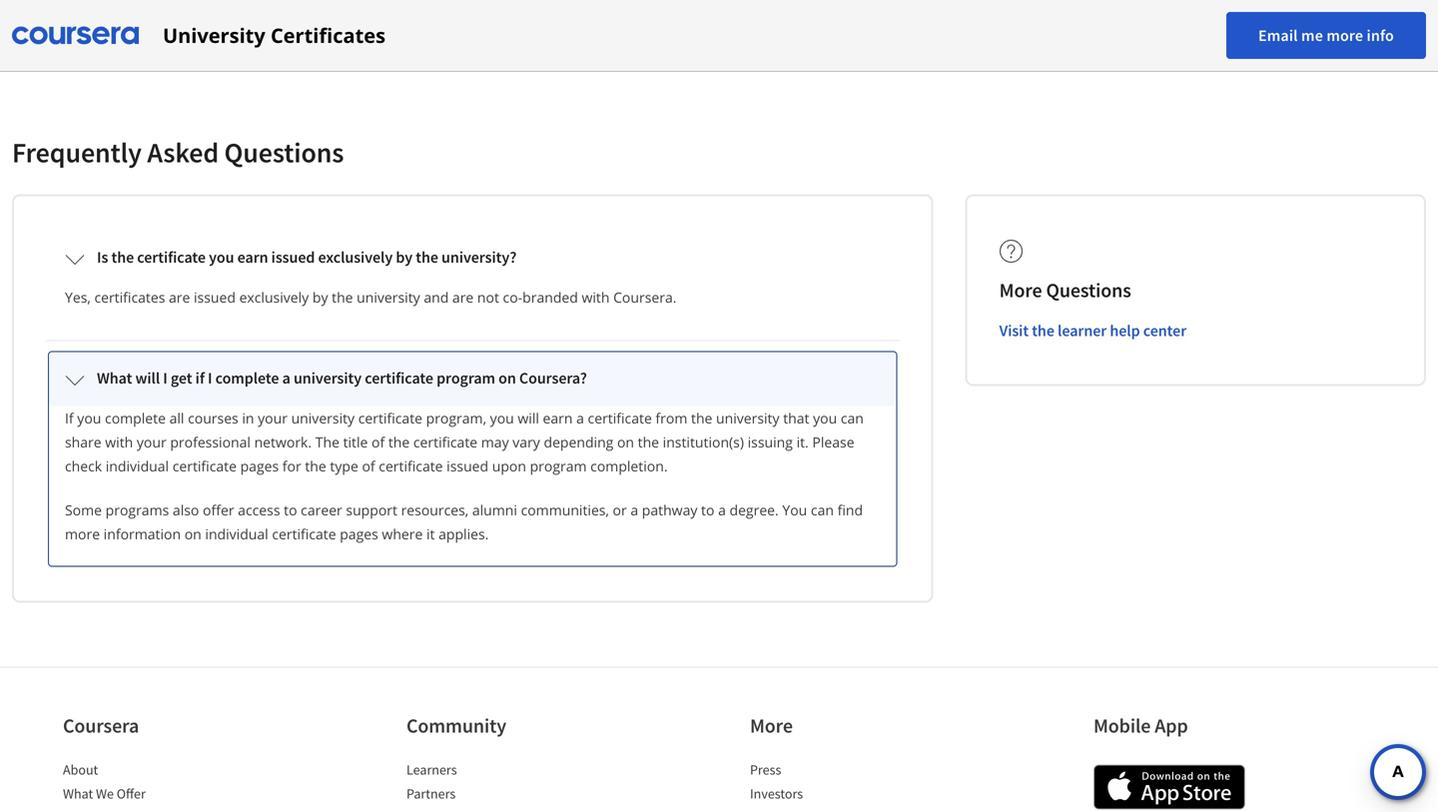 Task type: describe. For each thing, give the bounding box(es) containing it.
title
[[343, 433, 368, 452]]

0 horizontal spatial by
[[313, 288, 328, 307]]

1 vertical spatial of
[[362, 457, 375, 476]]

also
[[173, 501, 199, 520]]

it
[[427, 525, 435, 544]]

upon
[[492, 457, 527, 476]]

offer
[[117, 785, 146, 803]]

completion.
[[591, 457, 668, 476]]

branded
[[523, 288, 578, 307]]

all
[[169, 409, 184, 428]]

support
[[346, 501, 398, 520]]

download on the app store image
[[1094, 765, 1246, 810]]

network.
[[254, 433, 312, 452]]

applies.
[[439, 525, 489, 544]]

0 vertical spatial of
[[372, 433, 385, 452]]

partners link
[[407, 785, 456, 803]]

is
[[97, 247, 108, 267]]

programs
[[106, 501, 169, 520]]

earn inside if you complete all courses in your university certificate program, you will earn a certificate from the university that you can share with your professional network. the title of the certificate may vary depending on the institution(s) issuing it. please check individual certificate pages for the type of certificate issued upon program completion.
[[543, 409, 573, 428]]

not
[[478, 288, 500, 307]]

2 i from the left
[[208, 368, 212, 388]]

depending
[[544, 433, 614, 452]]

university
[[163, 21, 266, 49]]

co-
[[503, 288, 523, 307]]

coursera.
[[614, 288, 677, 307]]

mobile app
[[1094, 713, 1189, 738]]

share
[[65, 433, 102, 452]]

1 are from the left
[[169, 288, 190, 307]]

program,
[[426, 409, 487, 428]]

partners
[[407, 785, 456, 803]]

coursera
[[63, 713, 139, 738]]

a inside if you complete all courses in your university certificate program, you will earn a certificate from the university that you can share with your professional network. the title of the certificate may vary depending on the institution(s) issuing it. please check individual certificate pages for the type of certificate issued upon program completion.
[[577, 409, 584, 428]]

program inside if you complete all courses in your university certificate program, you will earn a certificate from the university that you can share with your professional network. the title of the certificate may vary depending on the institution(s) issuing it. please check individual certificate pages for the type of certificate issued upon program completion.
[[530, 457, 587, 476]]

asked
[[147, 135, 219, 170]]

learners partners
[[407, 761, 457, 803]]

offer
[[203, 501, 234, 520]]

0 horizontal spatial questions
[[224, 135, 344, 170]]

certificate down professional on the left of page
[[173, 457, 237, 476]]

what inside about what we offer
[[63, 785, 93, 803]]

or
[[613, 501, 627, 520]]

issued inside dropdown button
[[271, 247, 315, 267]]

certificates
[[94, 288, 165, 307]]

check
[[65, 457, 102, 476]]

more for more
[[750, 713, 793, 738]]

mobile
[[1094, 713, 1151, 738]]

investors
[[750, 785, 804, 803]]

yes, certificates are issued exclusively by the university and are not co-branded with coursera.
[[65, 288, 677, 307]]

learners
[[407, 761, 457, 779]]

complete inside if you complete all courses in your university certificate program, you will earn a certificate from the university that you can share with your professional network. the title of the certificate may vary depending on the institution(s) issuing it. please check individual certificate pages for the type of certificate issued upon program completion.
[[105, 409, 166, 428]]

if
[[65, 409, 74, 428]]

pathway
[[642, 501, 698, 520]]

info
[[1367, 25, 1395, 45]]

university?
[[442, 247, 517, 267]]

coursera image
[[12, 19, 139, 51]]

chat with us image
[[1383, 756, 1415, 788]]

vary
[[513, 433, 540, 452]]

app
[[1155, 713, 1189, 738]]

from
[[656, 409, 688, 428]]

visit the learner help center
[[1000, 321, 1187, 341]]

frequently asked questions element
[[12, 134, 1427, 603]]

that
[[784, 409, 810, 428]]

learners link
[[407, 761, 457, 779]]

the
[[315, 433, 340, 452]]

communities,
[[521, 501, 609, 520]]

you inside dropdown button
[[209, 247, 234, 267]]

access
[[238, 501, 280, 520]]

certificates
[[271, 21, 386, 49]]

what we offer link
[[63, 785, 146, 803]]

the right is on the top left
[[111, 247, 134, 267]]

help
[[1111, 321, 1141, 341]]

courses
[[188, 409, 239, 428]]

university certificates
[[163, 21, 386, 49]]

learner
[[1058, 321, 1107, 341]]

1 vertical spatial your
[[137, 433, 167, 452]]

press
[[750, 761, 782, 779]]

press link
[[750, 761, 782, 779]]

about link
[[63, 761, 98, 779]]

get
[[171, 368, 192, 388]]

we
[[96, 785, 114, 803]]

where
[[382, 525, 423, 544]]

the up "institution(s)"
[[691, 409, 713, 428]]

certificate down program, at the bottom left of page
[[414, 433, 478, 452]]

for
[[283, 457, 301, 476]]

visit
[[1000, 321, 1029, 341]]

individual inside if you complete all courses in your university certificate program, you will earn a certificate from the university that you can share with your professional network. the title of the certificate may vary depending on the institution(s) issuing it. please check individual certificate pages for the type of certificate issued upon program completion.
[[106, 457, 169, 476]]

if you complete all courses in your university certificate program, you will earn a certificate from the university that you can share with your professional network. the title of the certificate may vary depending on the institution(s) issuing it. please check individual certificate pages for the type of certificate issued upon program completion.
[[65, 409, 864, 476]]

2 are from the left
[[453, 288, 474, 307]]

the right title
[[389, 433, 410, 452]]

what will i get if i complete a university certificate program on coursera?
[[97, 368, 587, 388]]

1 horizontal spatial your
[[258, 409, 288, 428]]

some
[[65, 501, 102, 520]]

is the certificate you earn issued exclusively by the university? button
[[49, 231, 897, 285]]

may
[[481, 433, 509, 452]]



Task type: vqa. For each thing, say whether or not it's contained in the screenshot.


Task type: locate. For each thing, give the bounding box(es) containing it.
0 horizontal spatial to
[[284, 501, 297, 520]]

certificate inside dropdown button
[[137, 247, 206, 267]]

more up visit
[[1000, 278, 1043, 303]]

please
[[813, 433, 855, 452]]

issued inside if you complete all courses in your university certificate program, you will earn a certificate from the university that you can share with your professional network. the title of the certificate may vary depending on the institution(s) issuing it. please check individual certificate pages for the type of certificate issued upon program completion.
[[447, 457, 489, 476]]

0 horizontal spatial individual
[[106, 457, 169, 476]]

your right in
[[258, 409, 288, 428]]

1 horizontal spatial more
[[1000, 278, 1043, 303]]

0 horizontal spatial pages
[[240, 457, 279, 476]]

more
[[1000, 278, 1043, 303], [750, 713, 793, 738]]

0 vertical spatial more
[[1000, 278, 1043, 303]]

a up network.
[[282, 368, 291, 388]]

investors link
[[750, 785, 804, 803]]

0 vertical spatial with
[[582, 288, 610, 307]]

1 horizontal spatial individual
[[205, 525, 269, 544]]

professional
[[170, 433, 251, 452]]

1 vertical spatial program
[[530, 457, 587, 476]]

issued down may
[[447, 457, 489, 476]]

1 vertical spatial exclusively
[[239, 288, 309, 307]]

you
[[783, 501, 808, 520]]

1 vertical spatial by
[[313, 288, 328, 307]]

1 horizontal spatial what
[[97, 368, 132, 388]]

to
[[284, 501, 297, 520], [701, 501, 715, 520]]

certificate up certificates
[[137, 247, 206, 267]]

more inside button
[[1327, 25, 1364, 45]]

1 vertical spatial earn
[[543, 409, 573, 428]]

will inside dropdown button
[[135, 368, 160, 388]]

0 horizontal spatial are
[[169, 288, 190, 307]]

1 vertical spatial on
[[617, 433, 635, 452]]

individual inside some programs also offer access to career support resources, alumni communities, or a pathway to a degree. you can find more information on individual certificate pages where it applies.
[[205, 525, 269, 544]]

certificate up resources,
[[379, 457, 443, 476]]

more inside frequently asked questions element
[[1000, 278, 1043, 303]]

pages inside some programs also offer access to career support resources, alumni communities, or a pathway to a degree. you can find more information on individual certificate pages where it applies.
[[340, 525, 379, 544]]

by
[[396, 247, 413, 267], [313, 288, 328, 307]]

can right you
[[811, 501, 834, 520]]

0 horizontal spatial will
[[135, 368, 160, 388]]

1 vertical spatial individual
[[205, 525, 269, 544]]

0 vertical spatial will
[[135, 368, 160, 388]]

0 vertical spatial program
[[437, 368, 496, 388]]

0 vertical spatial complete
[[215, 368, 279, 388]]

1 horizontal spatial can
[[841, 409, 864, 428]]

about
[[63, 761, 98, 779]]

can up please
[[841, 409, 864, 428]]

1 horizontal spatial complete
[[215, 368, 279, 388]]

more down some on the left
[[65, 525, 100, 544]]

0 horizontal spatial issued
[[194, 288, 236, 307]]

1 vertical spatial with
[[105, 433, 133, 452]]

1 vertical spatial pages
[[340, 525, 379, 544]]

with inside if you complete all courses in your university certificate program, you will earn a certificate from the university that you can share with your professional network. the title of the certificate may vary depending on the institution(s) issuing it. please check individual certificate pages for the type of certificate issued upon program completion.
[[105, 433, 133, 452]]

certificate up title
[[358, 409, 423, 428]]

with right the share
[[105, 433, 133, 452]]

some programs also offer access to career support resources, alumni communities, or a pathway to a degree. you can find more information on individual certificate pages where it applies.
[[65, 501, 863, 544]]

more
[[1327, 25, 1364, 45], [65, 525, 100, 544]]

0 horizontal spatial can
[[811, 501, 834, 520]]

0 vertical spatial individual
[[106, 457, 169, 476]]

program down depending
[[530, 457, 587, 476]]

exclusively down is the certificate you earn issued exclusively by the university?
[[239, 288, 309, 307]]

1 horizontal spatial questions
[[1047, 278, 1132, 303]]

a up depending
[[577, 409, 584, 428]]

email me more info
[[1259, 25, 1395, 45]]

certificate inside some programs also offer access to career support resources, alumni communities, or a pathway to a degree. you can find more information on individual certificate pages where it applies.
[[272, 525, 336, 544]]

frequently
[[12, 135, 142, 170]]

0 horizontal spatial with
[[105, 433, 133, 452]]

will
[[135, 368, 160, 388], [518, 409, 539, 428]]

to left career
[[284, 501, 297, 520]]

the down is the certificate you earn issued exclusively by the university?
[[332, 288, 353, 307]]

1 vertical spatial complete
[[105, 409, 166, 428]]

information
[[104, 525, 181, 544]]

2 list from the left
[[407, 760, 577, 812]]

to right pathway
[[701, 501, 715, 520]]

can inside some programs also offer access to career support resources, alumni communities, or a pathway to a degree. you can find more information on individual certificate pages where it applies.
[[811, 501, 834, 520]]

i
[[163, 368, 168, 388], [208, 368, 212, 388]]

exclusively
[[318, 247, 393, 267], [239, 288, 309, 307]]

1 horizontal spatial list
[[407, 760, 577, 812]]

in
[[242, 409, 254, 428]]

pages
[[240, 457, 279, 476], [340, 525, 379, 544]]

are left "not"
[[453, 288, 474, 307]]

career
[[301, 501, 342, 520]]

will up "vary" at the bottom left
[[518, 409, 539, 428]]

list
[[63, 760, 233, 812], [407, 760, 577, 812], [750, 760, 920, 812]]

2 horizontal spatial list
[[750, 760, 920, 812]]

email me more info button
[[1227, 12, 1427, 59]]

is the certificate you earn issued exclusively by the university?
[[97, 247, 517, 267]]

institution(s)
[[663, 433, 744, 452]]

0 horizontal spatial your
[[137, 433, 167, 452]]

2 vertical spatial on
[[185, 525, 202, 544]]

visit the learner help center link
[[1000, 321, 1187, 341]]

program up program, at the bottom left of page
[[437, 368, 496, 388]]

about what we offer
[[63, 761, 146, 803]]

0 horizontal spatial earn
[[237, 247, 268, 267]]

issuing
[[748, 433, 793, 452]]

0 horizontal spatial program
[[437, 368, 496, 388]]

1 list from the left
[[63, 760, 233, 812]]

on inside some programs also offer access to career support resources, alumni communities, or a pathway to a degree. you can find more information on individual certificate pages where it applies.
[[185, 525, 202, 544]]

1 horizontal spatial issued
[[271, 247, 315, 267]]

by down is the certificate you earn issued exclusively by the university?
[[313, 288, 328, 307]]

1 horizontal spatial will
[[518, 409, 539, 428]]

will inside if you complete all courses in your university certificate program, you will earn a certificate from the university that you can share with your professional network. the title of the certificate may vary depending on the institution(s) issuing it. please check individual certificate pages for the type of certificate issued upon program completion.
[[518, 409, 539, 428]]

list for coursera
[[63, 760, 233, 812]]

1 horizontal spatial are
[[453, 288, 474, 307]]

the right visit
[[1032, 321, 1055, 341]]

certificate up depending
[[588, 409, 652, 428]]

your left professional on the left of page
[[137, 433, 167, 452]]

2 to from the left
[[701, 501, 715, 520]]

alumni
[[472, 501, 518, 520]]

0 vertical spatial your
[[258, 409, 288, 428]]

earn inside dropdown button
[[237, 247, 268, 267]]

1 vertical spatial can
[[811, 501, 834, 520]]

list containing learners
[[407, 760, 577, 812]]

certificate inside what will i get if i complete a university certificate program on coursera? dropdown button
[[365, 368, 434, 388]]

1 horizontal spatial with
[[582, 288, 610, 307]]

0 horizontal spatial exclusively
[[239, 288, 309, 307]]

1 vertical spatial more
[[750, 713, 793, 738]]

more right me
[[1327, 25, 1364, 45]]

0 horizontal spatial what
[[63, 785, 93, 803]]

0 vertical spatial pages
[[240, 457, 279, 476]]

program
[[437, 368, 496, 388], [530, 457, 587, 476]]

individual up "programs"
[[106, 457, 169, 476]]

by up yes, certificates are issued exclusively by the university and are not co-branded with coursera.
[[396, 247, 413, 267]]

issued up "if"
[[194, 288, 236, 307]]

1 horizontal spatial exclusively
[[318, 247, 393, 267]]

of right type
[[362, 457, 375, 476]]

more questions
[[1000, 278, 1132, 303]]

certificate
[[137, 247, 206, 267], [365, 368, 434, 388], [358, 409, 423, 428], [588, 409, 652, 428], [414, 433, 478, 452], [173, 457, 237, 476], [379, 457, 443, 476], [272, 525, 336, 544]]

more up the press
[[750, 713, 793, 738]]

0 horizontal spatial more
[[65, 525, 100, 544]]

university inside dropdown button
[[294, 368, 362, 388]]

on inside dropdown button
[[499, 368, 516, 388]]

will left get
[[135, 368, 160, 388]]

can inside if you complete all courses in your university certificate program, you will earn a certificate from the university that you can share with your professional network. the title of the certificate may vary depending on the institution(s) issuing it. please check individual certificate pages for the type of certificate issued upon program completion.
[[841, 409, 864, 428]]

the up and
[[416, 247, 439, 267]]

center
[[1144, 321, 1187, 341]]

complete up in
[[215, 368, 279, 388]]

certificate up program, at the bottom left of page
[[365, 368, 434, 388]]

1 horizontal spatial by
[[396, 247, 413, 267]]

what will i get if i complete a university certificate program on coursera? button
[[49, 352, 897, 406]]

of right title
[[372, 433, 385, 452]]

0 vertical spatial on
[[499, 368, 516, 388]]

university
[[357, 288, 420, 307], [294, 368, 362, 388], [291, 409, 355, 428], [716, 409, 780, 428]]

email
[[1259, 25, 1299, 45]]

what down the about 'link'
[[63, 785, 93, 803]]

list for more
[[750, 760, 920, 812]]

type
[[330, 457, 359, 476]]

if
[[196, 368, 205, 388]]

individual down offer
[[205, 525, 269, 544]]

0 horizontal spatial on
[[185, 525, 202, 544]]

on down also
[[185, 525, 202, 544]]

1 horizontal spatial more
[[1327, 25, 1364, 45]]

what inside dropdown button
[[97, 368, 132, 388]]

certificate down career
[[272, 525, 336, 544]]

list for community
[[407, 760, 577, 812]]

pages left for
[[240, 457, 279, 476]]

the
[[111, 247, 134, 267], [416, 247, 439, 267], [332, 288, 353, 307], [1032, 321, 1055, 341], [691, 409, 713, 428], [389, 433, 410, 452], [638, 433, 660, 452], [305, 457, 326, 476]]

complete inside dropdown button
[[215, 368, 279, 388]]

0 vertical spatial exclusively
[[318, 247, 393, 267]]

it.
[[797, 433, 809, 452]]

individual
[[106, 457, 169, 476], [205, 525, 269, 544]]

1 vertical spatial more
[[65, 525, 100, 544]]

0 vertical spatial can
[[841, 409, 864, 428]]

find
[[838, 501, 863, 520]]

1 horizontal spatial earn
[[543, 409, 573, 428]]

0 vertical spatial questions
[[224, 135, 344, 170]]

0 horizontal spatial list
[[63, 760, 233, 812]]

1 to from the left
[[284, 501, 297, 520]]

0 vertical spatial earn
[[237, 247, 268, 267]]

yes,
[[65, 288, 91, 307]]

exclusively up yes, certificates are issued exclusively by the university and are not co-branded with coursera.
[[318, 247, 393, 267]]

a inside dropdown button
[[282, 368, 291, 388]]

press investors
[[750, 761, 804, 803]]

community
[[407, 713, 507, 738]]

0 vertical spatial by
[[396, 247, 413, 267]]

you
[[209, 247, 234, 267], [77, 409, 101, 428], [490, 409, 514, 428], [813, 409, 838, 428]]

frequently asked questions
[[12, 135, 344, 170]]

2 vertical spatial issued
[[447, 457, 489, 476]]

1 vertical spatial questions
[[1047, 278, 1132, 303]]

2 horizontal spatial on
[[617, 433, 635, 452]]

0 vertical spatial issued
[[271, 247, 315, 267]]

a right or
[[631, 501, 639, 520]]

complete
[[215, 368, 279, 388], [105, 409, 166, 428]]

2 horizontal spatial issued
[[447, 457, 489, 476]]

issued
[[271, 247, 315, 267], [194, 288, 236, 307], [447, 457, 489, 476]]

me
[[1302, 25, 1324, 45]]

resources,
[[401, 501, 469, 520]]

list containing about
[[63, 760, 233, 812]]

more for more questions
[[1000, 278, 1043, 303]]

pages down support
[[340, 525, 379, 544]]

what left get
[[97, 368, 132, 388]]

0 horizontal spatial more
[[750, 713, 793, 738]]

are
[[169, 288, 190, 307], [453, 288, 474, 307]]

1 horizontal spatial pages
[[340, 525, 379, 544]]

degree.
[[730, 501, 779, 520]]

3 list from the left
[[750, 760, 920, 812]]

on
[[499, 368, 516, 388], [617, 433, 635, 452], [185, 525, 202, 544]]

1 i from the left
[[163, 368, 168, 388]]

can
[[841, 409, 864, 428], [811, 501, 834, 520]]

1 vertical spatial will
[[518, 409, 539, 428]]

pages inside if you complete all courses in your university certificate program, you will earn a certificate from the university that you can share with your professional network. the title of the certificate may vary depending on the institution(s) issuing it. please check individual certificate pages for the type of certificate issued upon program completion.
[[240, 457, 279, 476]]

program inside dropdown button
[[437, 368, 496, 388]]

of
[[372, 433, 385, 452], [362, 457, 375, 476]]

the up completion. at the left
[[638, 433, 660, 452]]

on up completion. at the left
[[617, 433, 635, 452]]

1 vertical spatial issued
[[194, 288, 236, 307]]

on inside if you complete all courses in your university certificate program, you will earn a certificate from the university that you can share with your professional network. the title of the certificate may vary depending on the institution(s) issuing it. please check individual certificate pages for the type of certificate issued upon program completion.
[[617, 433, 635, 452]]

1 horizontal spatial to
[[701, 501, 715, 520]]

what
[[97, 368, 132, 388], [63, 785, 93, 803]]

on left coursera? at top left
[[499, 368, 516, 388]]

are right certificates
[[169, 288, 190, 307]]

issued up yes, certificates are issued exclusively by the university and are not co-branded with coursera.
[[271, 247, 315, 267]]

more inside some programs also offer access to career support resources, alumni communities, or a pathway to a degree. you can find more information on individual certificate pages where it applies.
[[65, 525, 100, 544]]

0 horizontal spatial i
[[163, 368, 168, 388]]

earn
[[237, 247, 268, 267], [543, 409, 573, 428]]

0 vertical spatial what
[[97, 368, 132, 388]]

complete left all
[[105, 409, 166, 428]]

and
[[424, 288, 449, 307]]

1 horizontal spatial on
[[499, 368, 516, 388]]

exclusively inside dropdown button
[[318, 247, 393, 267]]

1 vertical spatial what
[[63, 785, 93, 803]]

a left degree.
[[719, 501, 726, 520]]

0 vertical spatial more
[[1327, 25, 1364, 45]]

with right branded
[[582, 288, 610, 307]]

1 horizontal spatial i
[[208, 368, 212, 388]]

a
[[282, 368, 291, 388], [577, 409, 584, 428], [631, 501, 639, 520], [719, 501, 726, 520]]

i right "if"
[[208, 368, 212, 388]]

list containing press
[[750, 760, 920, 812]]

the right for
[[305, 457, 326, 476]]

i left get
[[163, 368, 168, 388]]

1 horizontal spatial program
[[530, 457, 587, 476]]

0 horizontal spatial complete
[[105, 409, 166, 428]]

by inside dropdown button
[[396, 247, 413, 267]]



